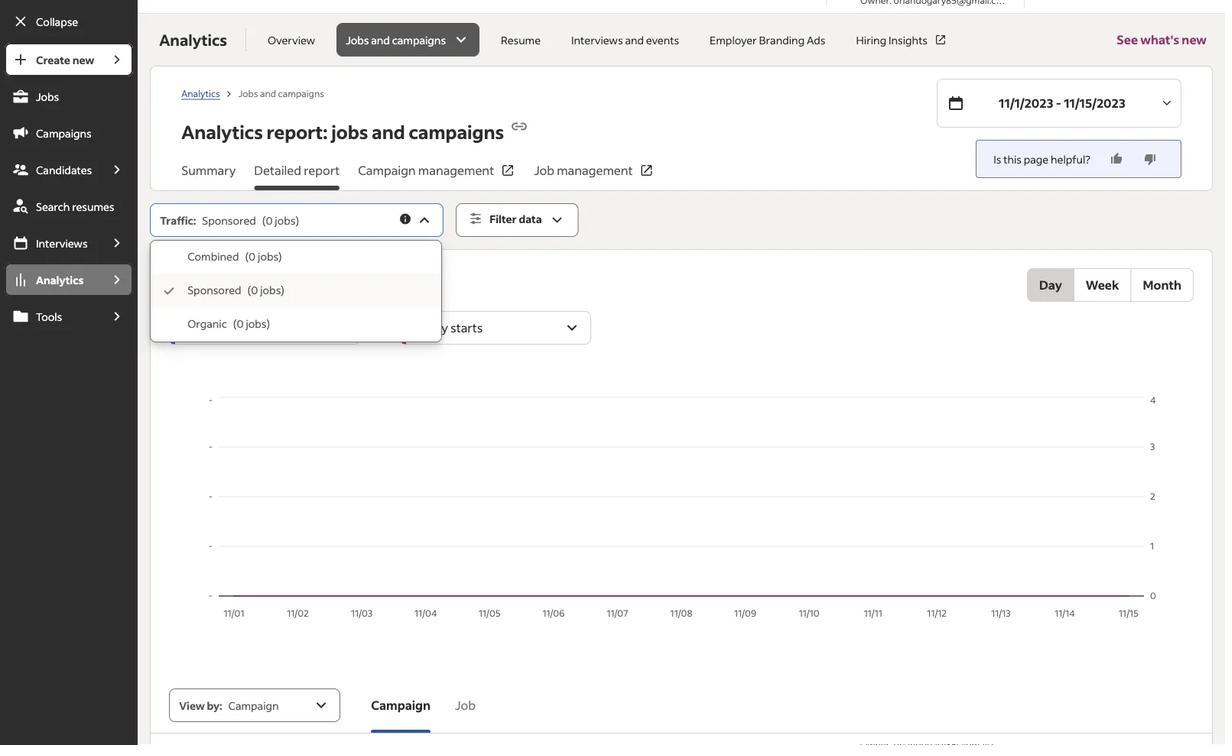 Task type: describe. For each thing, give the bounding box(es) containing it.
jobs inside jobs and campaigns button
[[346, 33, 369, 47]]

see what's new button
[[1117, 14, 1207, 66]]

filter
[[490, 212, 517, 226]]

detailed report link
[[254, 161, 340, 190]]

management for campaign management
[[418, 163, 494, 178]]

campaign management
[[358, 163, 494, 178]]

interviews link
[[5, 226, 101, 260]]

interviews and events
[[571, 33, 679, 47]]

jobs for combined ( 0 jobs )
[[258, 250, 279, 264]]

1 horizontal spatial analytics link
[[181, 87, 220, 100]]

job for job
[[455, 698, 476, 714]]

combined ( 0 jobs )
[[188, 250, 282, 264]]

create new link
[[5, 43, 101, 76]]

campaigns link
[[5, 116, 133, 150]]

0 vertical spatial sponsored
[[202, 213, 256, 227]]

hiring insights link
[[847, 23, 957, 57]]

by:
[[207, 699, 222, 713]]

organic ( 0 jobs )
[[188, 317, 270, 331]]

resume link
[[492, 23, 550, 57]]

summary link
[[181, 161, 236, 190]]

) for combined ( 0 jobs )
[[279, 250, 282, 264]]

combined
[[188, 250, 239, 264]]

job management
[[534, 163, 633, 178]]

this filters data based on the type of traffic a job received, not the sponsored status of the job itself. some jobs may receive both sponsored and organic traffic. combined view shows all traffic. image
[[399, 212, 412, 226]]

interviews for interviews and events
[[571, 33, 623, 47]]

page
[[1024, 152, 1049, 166]]

jobs and campaigns inside button
[[346, 33, 446, 47]]

jobs inside 'jobs' link
[[36, 89, 59, 103]]

jobs link
[[5, 80, 133, 113]]

see
[[1117, 32, 1138, 47]]

1 vertical spatial campaigns
[[278, 87, 324, 99]]

jobs for sponsored ( 0 jobs )
[[260, 283, 281, 297]]

job for job management
[[534, 163, 555, 178]]

resumes
[[72, 200, 114, 213]]

employer
[[710, 33, 757, 47]]

0 up combined ( 0 jobs )
[[266, 213, 273, 227]]

0 for organic ( 0 jobs )
[[237, 317, 244, 331]]

management for job management
[[557, 163, 633, 178]]

overview link
[[259, 23, 324, 57]]

campaigns
[[36, 126, 92, 140]]

this
[[1004, 152, 1022, 166]]

0 for sponsored ( 0 jobs )
[[251, 283, 258, 297]]

time
[[244, 274, 271, 290]]

hiring insights
[[856, 33, 928, 47]]

option containing sponsored
[[151, 275, 442, 308]]

jobs for organic ( 0 jobs )
[[246, 317, 267, 331]]

( for organic
[[233, 317, 237, 331]]

month
[[1143, 277, 1182, 293]]

ads
[[807, 33, 826, 47]]

-
[[1056, 95, 1062, 111]]

option containing organic
[[151, 308, 442, 342]]

summary
[[181, 163, 236, 178]]

campaign management link
[[358, 161, 516, 190]]

create new
[[36, 53, 94, 67]]

this page is not helpful image
[[1143, 151, 1158, 167]]

interviews and events link
[[562, 23, 689, 57]]

campaigns inside button
[[392, 33, 446, 47]]

see what's new
[[1117, 32, 1207, 47]]

week
[[1086, 277, 1119, 293]]

search resumes
[[36, 200, 114, 213]]

and inside button
[[371, 33, 390, 47]]

campaign button
[[359, 685, 443, 727]]

this page is helpful image
[[1109, 151, 1124, 167]]

( up combined ( 0 jobs )
[[262, 213, 266, 227]]

new inside menu bar
[[72, 53, 94, 67]]

11/1/2023 - 11/15/2023
[[999, 95, 1126, 111]]

analytics report: jobs and campaigns
[[181, 120, 504, 144]]



Task type: vqa. For each thing, say whether or not it's contained in the screenshot.
Detailed report
yes



Task type: locate. For each thing, give the bounding box(es) containing it.
and
[[371, 33, 390, 47], [625, 33, 644, 47], [260, 87, 276, 99], [372, 120, 405, 144]]

) up the sponsored ( 0 jobs )
[[279, 250, 282, 264]]

job up data at the left
[[534, 163, 555, 178]]

1 option from the top
[[151, 275, 442, 308]]

job button
[[443, 685, 488, 727]]

management
[[418, 163, 494, 178], [557, 163, 633, 178]]

new inside button
[[1182, 32, 1207, 47]]

11/1/2023
[[999, 95, 1054, 111]]

campaign up this filters data based on the type of traffic a job received, not the sponsored status of the job itself. some jobs may receive both sponsored and organic traffic. combined view shows all traffic. icon
[[358, 163, 416, 178]]

detailed report
[[254, 163, 340, 178]]

campaign inside button
[[371, 698, 431, 714]]

1 vertical spatial sponsored
[[188, 283, 241, 297]]

1 horizontal spatial jobs and campaigns
[[346, 33, 446, 47]]

2 horizontal spatial jobs
[[346, 33, 369, 47]]

what's
[[1141, 32, 1180, 47]]

( for combined
[[245, 250, 249, 264]]

jobs down the sponsored ( 0 jobs )
[[246, 317, 267, 331]]

over
[[215, 274, 242, 290]]

1 vertical spatial jobs and campaigns
[[238, 87, 324, 99]]

show shareable url image
[[510, 117, 529, 136]]

menu bar
[[0, 43, 138, 746]]

jobs and campaigns
[[346, 33, 446, 47], [238, 87, 324, 99]]

detailed
[[254, 163, 301, 178]]

new right create
[[72, 53, 94, 67]]

job right campaign button at the bottom
[[455, 698, 476, 714]]

candidates
[[36, 163, 92, 177]]

search resumes link
[[5, 190, 133, 223]]

jobs
[[331, 120, 368, 144], [275, 213, 296, 227], [258, 250, 279, 264], [260, 283, 281, 297], [246, 317, 267, 331]]

analytics link
[[181, 87, 220, 100], [5, 263, 101, 297]]

sponsored down combined
[[188, 283, 241, 297]]

interviews inside 'link'
[[36, 236, 88, 250]]

insights
[[889, 33, 928, 47]]

11/15/2023
[[1064, 95, 1126, 111]]

2 management from the left
[[557, 163, 633, 178]]

1 vertical spatial interviews
[[36, 236, 88, 250]]

tools
[[36, 310, 62, 324]]

new
[[1182, 32, 1207, 47], [72, 53, 94, 67]]

campaign for campaign
[[371, 698, 431, 714]]

0 horizontal spatial interviews
[[36, 236, 88, 250]]

employer branding ads link
[[701, 23, 835, 57]]

1 vertical spatial new
[[72, 53, 94, 67]]

employer branding ads
[[710, 33, 826, 47]]

) down the time
[[267, 317, 270, 331]]

0 vertical spatial job
[[534, 163, 555, 178]]

1 horizontal spatial interviews
[[571, 33, 623, 47]]

interviews left events
[[571, 33, 623, 47]]

1 management from the left
[[418, 163, 494, 178]]

1 horizontal spatial new
[[1182, 32, 1207, 47]]

job inside button
[[455, 698, 476, 714]]

traffic:
[[160, 213, 196, 227]]

campaign right 'by:'
[[228, 699, 279, 713]]

search
[[36, 200, 70, 213]]

menu bar containing create new
[[0, 43, 138, 746]]

) right the time
[[281, 283, 285, 297]]

option down combined ( 0 jobs )
[[151, 275, 442, 308]]

jobs right over
[[260, 283, 281, 297]]

( for sponsored
[[248, 283, 251, 297]]

candidates link
[[5, 153, 101, 187]]

campaign for campaign management
[[358, 163, 416, 178]]

0 horizontal spatial analytics link
[[5, 263, 101, 297]]

) for organic ( 0 jobs )
[[267, 317, 270, 331]]

1 horizontal spatial jobs
[[238, 87, 258, 99]]

branding
[[759, 33, 805, 47]]

jobs up report on the top left of the page
[[331, 120, 368, 144]]

jobs down the detailed report link
[[275, 213, 296, 227]]

0 vertical spatial interviews
[[571, 33, 623, 47]]

list box
[[151, 241, 442, 342]]

campaign left the job button
[[371, 698, 431, 714]]

0 right "organic"
[[237, 317, 244, 331]]

sponsored up combined ( 0 jobs )
[[202, 213, 256, 227]]

traffic: sponsored ( 0 jobs )
[[160, 213, 299, 227]]

0 right over
[[251, 283, 258, 297]]

list box containing combined
[[151, 241, 442, 342]]

job management link
[[534, 161, 654, 190]]

tools link
[[5, 300, 101, 334]]

0 horizontal spatial jobs and campaigns
[[238, 87, 324, 99]]

0 horizontal spatial management
[[418, 163, 494, 178]]

1 horizontal spatial job
[[534, 163, 555, 178]]

campaign
[[358, 163, 416, 178], [371, 698, 431, 714], [228, 699, 279, 713]]

jobs and campaigns button
[[337, 23, 480, 57]]

helpful?
[[1051, 152, 1091, 166]]

0
[[266, 213, 273, 227], [249, 250, 256, 264], [251, 283, 258, 297], [237, 317, 244, 331]]

0 vertical spatial jobs and campaigns
[[346, 33, 446, 47]]

2 vertical spatial campaigns
[[409, 120, 504, 144]]

hiring
[[856, 33, 887, 47]]

create
[[36, 53, 70, 67]]

0 horizontal spatial new
[[72, 53, 94, 67]]

interviews down search resumes "link" on the top left
[[36, 236, 88, 250]]

sponsored ( 0 jobs )
[[188, 283, 285, 297]]

view
[[179, 699, 205, 713]]

( right over
[[248, 283, 251, 297]]

filter data button
[[456, 203, 579, 237]]

data
[[519, 212, 542, 226]]

organic
[[188, 317, 227, 331]]

0 horizontal spatial job
[[455, 698, 476, 714]]

( right "organic"
[[233, 317, 237, 331]]

) down the detailed report link
[[296, 213, 299, 227]]

1 vertical spatial analytics link
[[5, 263, 101, 297]]

metrics over time
[[169, 274, 271, 290]]

events
[[646, 33, 679, 47]]

0 horizontal spatial jobs
[[36, 89, 59, 103]]

sponsored
[[202, 213, 256, 227], [188, 283, 241, 297]]

interviews
[[571, 33, 623, 47], [36, 236, 88, 250]]

new right what's
[[1182, 32, 1207, 47]]

0 for combined ( 0 jobs )
[[249, 250, 256, 264]]

campaigns
[[392, 33, 446, 47], [278, 87, 324, 99], [409, 120, 504, 144]]

report:
[[267, 120, 328, 144]]

)
[[296, 213, 299, 227], [279, 250, 282, 264], [281, 283, 285, 297], [267, 317, 270, 331]]

is
[[994, 152, 1002, 166]]

view by: campaign
[[179, 699, 279, 713]]

resume
[[501, 33, 541, 47]]

0 vertical spatial analytics link
[[181, 87, 220, 100]]

2 option from the top
[[151, 308, 442, 342]]

0 vertical spatial new
[[1182, 32, 1207, 47]]

option
[[151, 275, 442, 308], [151, 308, 442, 342]]

0 vertical spatial campaigns
[[392, 33, 446, 47]]

) for sponsored ( 0 jobs )
[[281, 283, 285, 297]]

analytics
[[159, 30, 227, 50], [181, 87, 220, 99], [181, 120, 263, 144], [36, 273, 83, 287]]

( up the time
[[245, 250, 249, 264]]

option down the time
[[151, 308, 442, 342]]

(
[[262, 213, 266, 227], [245, 250, 249, 264], [248, 283, 251, 297], [233, 317, 237, 331]]

is this page helpful?
[[994, 152, 1091, 166]]

1 horizontal spatial management
[[557, 163, 633, 178]]

metrics
[[169, 274, 213, 290]]

overview
[[268, 33, 315, 47]]

jobs up the time
[[258, 250, 279, 264]]

0 up the time
[[249, 250, 256, 264]]

jobs
[[346, 33, 369, 47], [238, 87, 258, 99], [36, 89, 59, 103]]

collapse
[[36, 15, 78, 28]]

collapse button
[[5, 5, 133, 38]]

day
[[1040, 277, 1062, 293]]

filter data
[[490, 212, 542, 226]]

region
[[169, 394, 1194, 623]]

1 vertical spatial job
[[455, 698, 476, 714]]

job
[[534, 163, 555, 178], [455, 698, 476, 714]]

report
[[304, 163, 340, 178]]

interviews for interviews
[[36, 236, 88, 250]]



